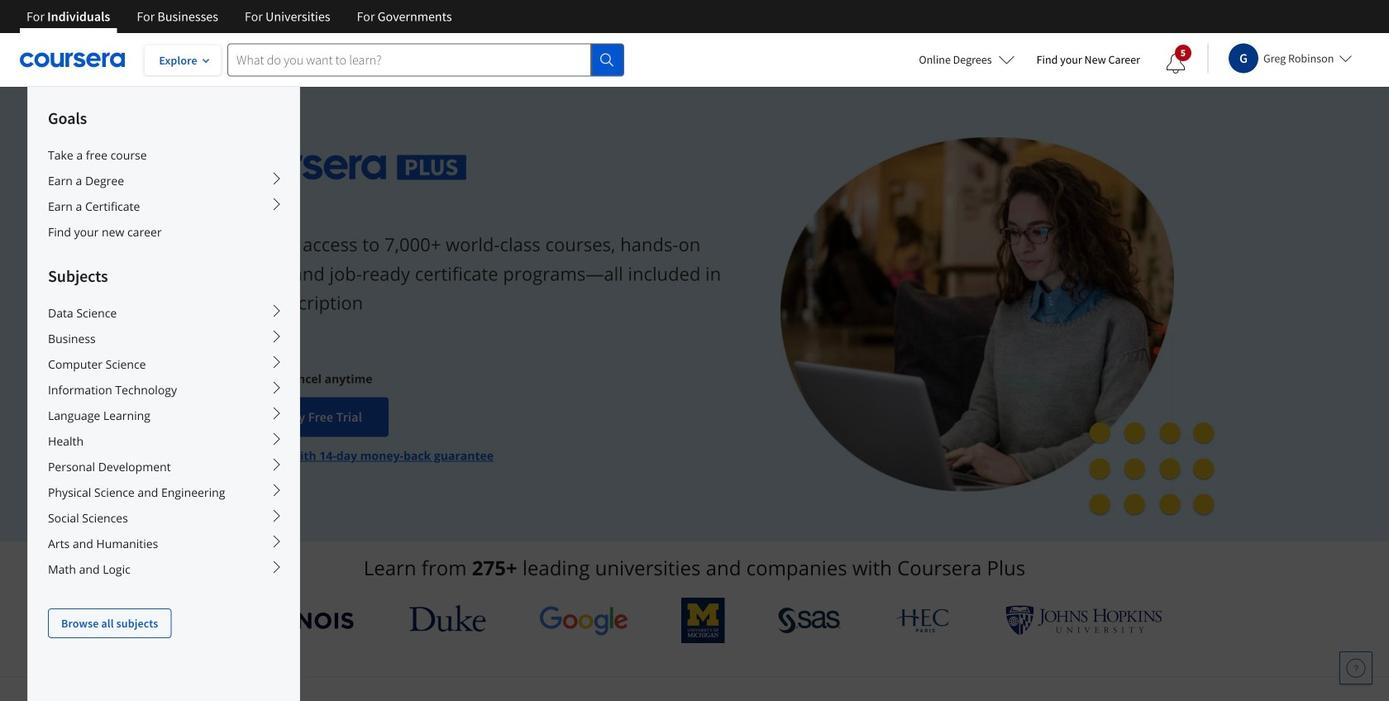Task type: vqa. For each thing, say whether or not it's contained in the screenshot.
SAS 'IMAGE'
yes



Task type: describe. For each thing, give the bounding box(es) containing it.
university of michigan image
[[682, 598, 725, 643]]

university of illinois at urbana-champaign image
[[227, 607, 356, 634]]

sas image
[[778, 607, 841, 634]]

banner navigation
[[13, 0, 465, 33]]

google image
[[539, 605, 629, 636]]

coursera plus image
[[215, 155, 467, 180]]

johns hopkins university image
[[1006, 605, 1163, 636]]

help center image
[[1346, 658, 1366, 678]]



Task type: locate. For each thing, give the bounding box(es) containing it.
coursera image
[[20, 47, 125, 73]]

duke university image
[[409, 605, 486, 632]]

None search field
[[227, 43, 624, 77]]

explore menu element
[[28, 87, 299, 638]]

hec paris image
[[895, 604, 953, 638]]

What do you want to learn? text field
[[227, 43, 591, 77]]



